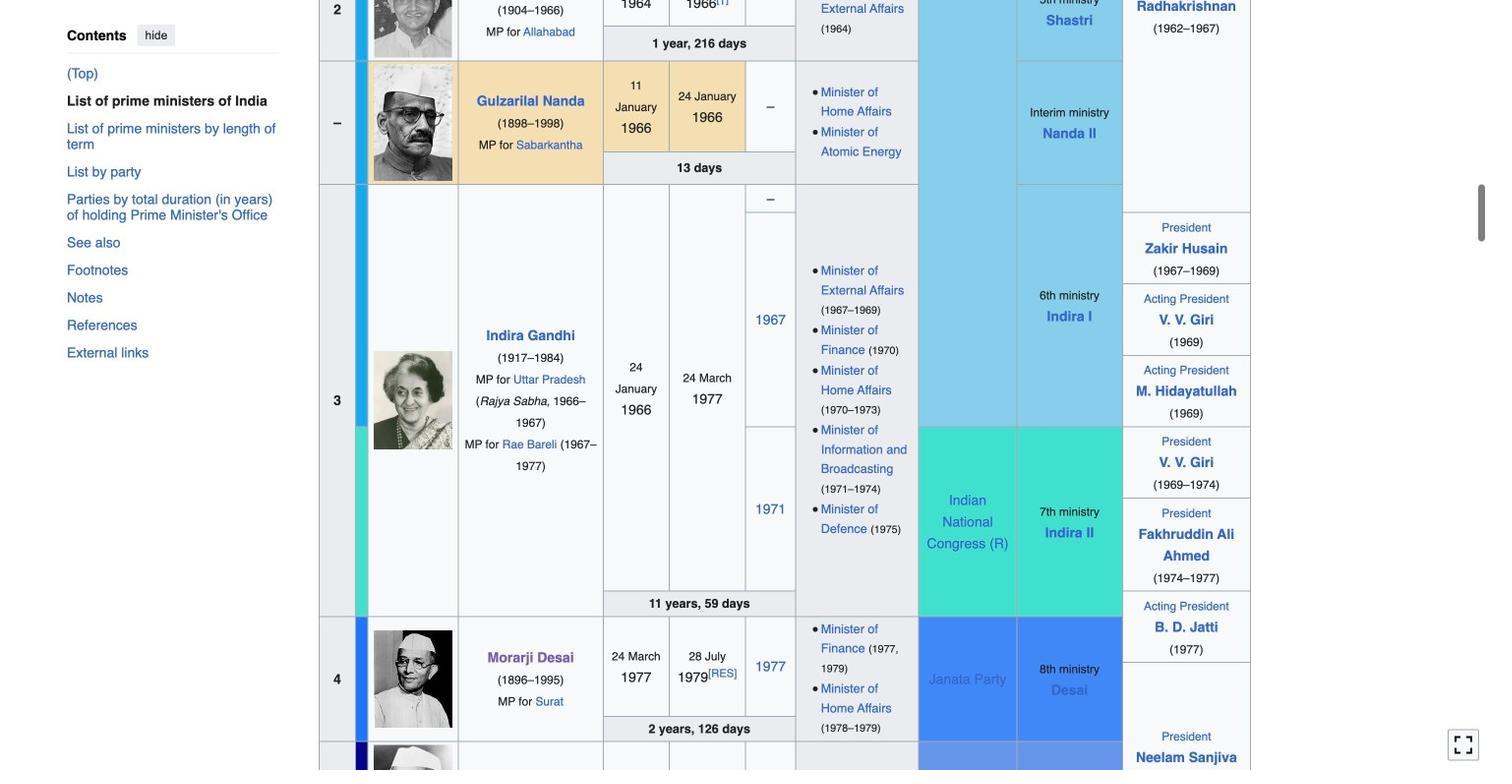 Task type: vqa. For each thing, say whether or not it's contained in the screenshot.
Fullscreen "Icon"
yes



Task type: describe. For each thing, give the bounding box(es) containing it.
fullscreen image
[[1454, 735, 1473, 755]]



